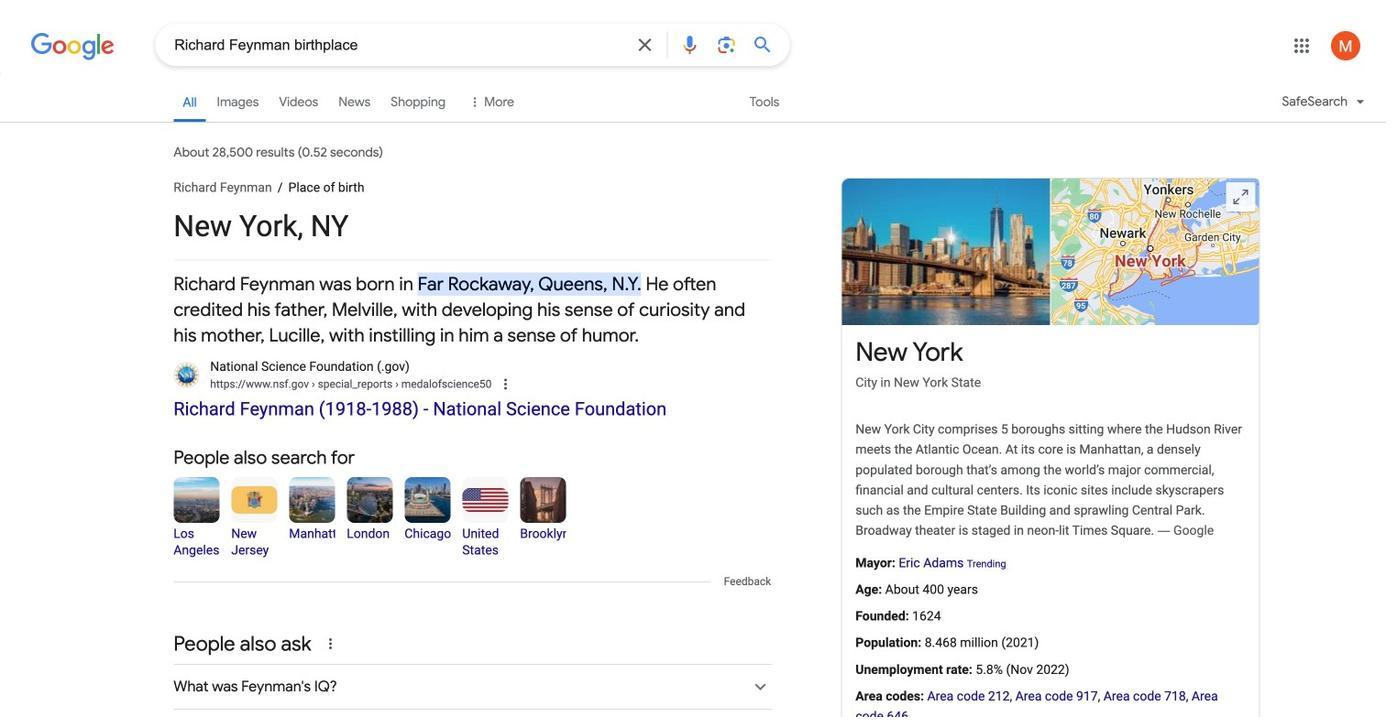 Task type: locate. For each thing, give the bounding box(es) containing it.
navigation
[[0, 81, 1386, 133]]

0 vertical spatial heading
[[173, 178, 771, 209]]

london image
[[347, 478, 393, 524]]

google image
[[30, 33, 115, 61]]

None text field
[[210, 376, 492, 393], [309, 378, 492, 391], [210, 376, 492, 393], [309, 378, 492, 391]]

brooklyn image
[[520, 478, 566, 524]]

2 heading from the top
[[173, 447, 771, 470]]

united states image
[[462, 489, 508, 513]]

search by image image
[[715, 34, 737, 56]]

1 vertical spatial heading
[[173, 447, 771, 470]]

None search field
[[0, 23, 789, 66]]

1 heading from the top
[[173, 178, 771, 209]]

heading
[[173, 178, 771, 209], [173, 447, 771, 470]]

map of new york image
[[1051, 179, 1259, 325]]

manhattan image
[[289, 478, 335, 524]]



Task type: vqa. For each thing, say whether or not it's contained in the screenshot.
top price
no



Task type: describe. For each thing, give the bounding box(es) containing it.
search by voice image
[[679, 34, 701, 56]]

los angeles image
[[173, 478, 219, 524]]

Search text field
[[174, 35, 623, 58]]

chicago image
[[404, 478, 450, 524]]

new jersey image
[[231, 487, 277, 514]]



